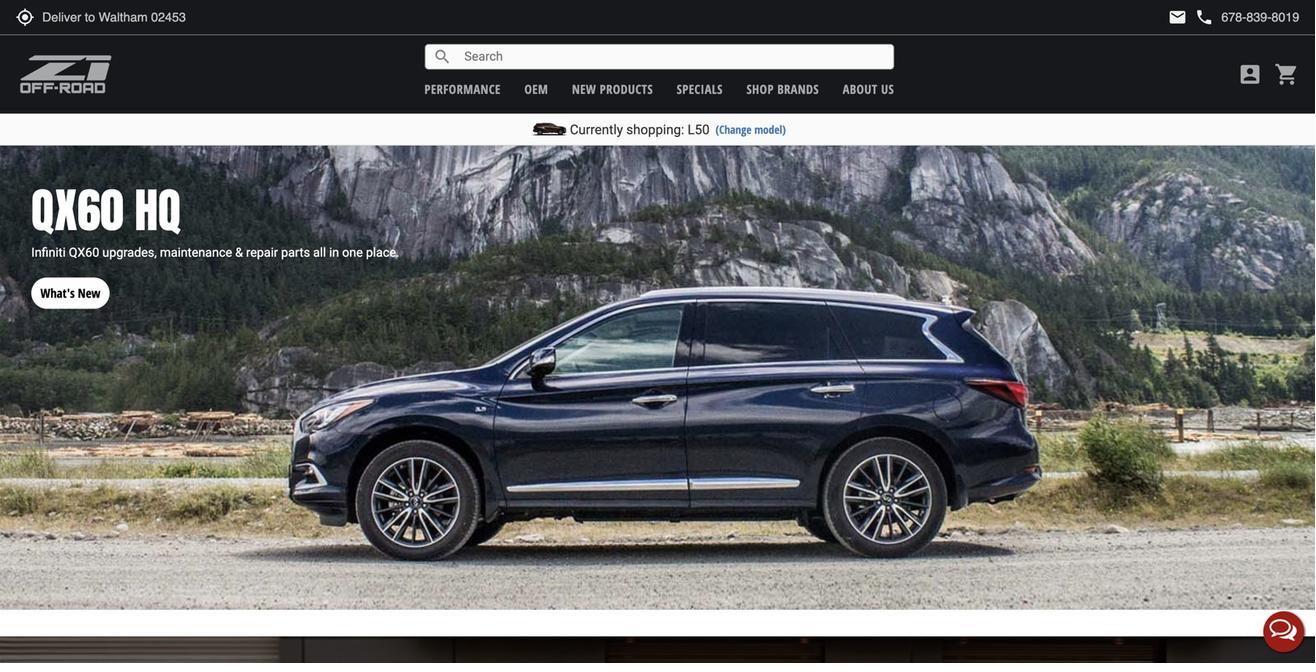Task type: vqa. For each thing, say whether or not it's contained in the screenshot.
"place."
yes



Task type: locate. For each thing, give the bounding box(es) containing it.
what's new link
[[31, 262, 110, 309]]

infiniti
[[31, 245, 66, 260]]

mail
[[1169, 8, 1187, 27]]

one
[[342, 245, 363, 260]]

what's
[[40, 285, 75, 302]]

shop
[[747, 81, 774, 97]]

currently
[[570, 122, 623, 137]]

qx60
[[31, 175, 124, 245], [69, 245, 99, 260]]

in
[[329, 245, 339, 260]]

all
[[313, 245, 326, 260]]

products
[[600, 81, 653, 97]]

shopping:
[[627, 122, 685, 137]]

specials
[[677, 81, 723, 97]]

parts
[[281, 245, 310, 260]]

shop brands
[[747, 81, 819, 97]]

shop brands link
[[747, 81, 819, 97]]

new products
[[572, 81, 653, 97]]

account_box link
[[1234, 62, 1267, 87]]

oem
[[525, 81, 548, 97]]

phone
[[1195, 8, 1214, 27]]

shopping_cart link
[[1271, 62, 1300, 87]]

shopping_cart
[[1275, 62, 1300, 87]]

what's new
[[40, 285, 101, 302]]



Task type: describe. For each thing, give the bounding box(es) containing it.
oem link
[[525, 81, 548, 97]]

currently shopping: l50 (change model)
[[570, 122, 786, 137]]

account_box
[[1238, 62, 1263, 87]]

performance link
[[425, 81, 501, 97]]

model)
[[755, 122, 786, 137]]

about us link
[[843, 81, 894, 97]]

new
[[78, 285, 101, 302]]

us
[[881, 81, 894, 97]]

maintenance
[[160, 245, 232, 260]]

brands
[[778, 81, 819, 97]]

(change model) link
[[716, 122, 786, 137]]

place.
[[366, 245, 399, 260]]

about
[[843, 81, 878, 97]]

win this truck shop now to get automatically entered image
[[0, 636, 1316, 663]]

repair
[[246, 245, 278, 260]]

specials link
[[677, 81, 723, 97]]

performance
[[425, 81, 501, 97]]

l50
[[688, 122, 710, 137]]

search
[[433, 47, 452, 66]]

qx60 hq infiniti qx60 upgrades, maintenance & repair parts all in one place.
[[31, 175, 399, 260]]

(change
[[716, 122, 752, 137]]

mail phone
[[1169, 8, 1214, 27]]

new
[[572, 81, 596, 97]]

new products link
[[572, 81, 653, 97]]

my_location
[[16, 8, 34, 27]]

&
[[235, 245, 243, 260]]

phone link
[[1195, 8, 1300, 27]]

about us
[[843, 81, 894, 97]]

upgrades,
[[102, 245, 157, 260]]

mail link
[[1169, 8, 1187, 27]]

z1 motorsports logo image
[[20, 55, 112, 94]]

hq
[[135, 175, 181, 245]]

Search search field
[[452, 45, 894, 69]]

qx60 hq infiniti qx60 upgrades, maintenance & repair parts all in one place. image
[[0, 146, 1316, 610]]



